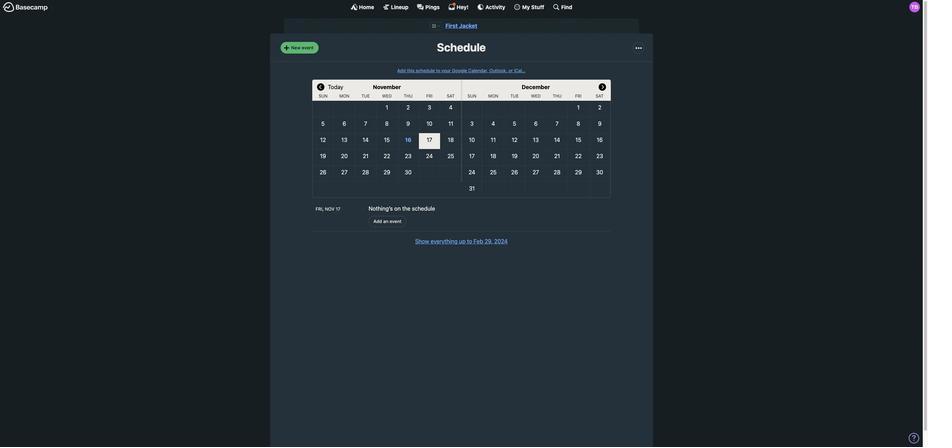 Task type: describe. For each thing, give the bounding box(es) containing it.
home
[[359, 4, 374, 10]]

my
[[523, 4, 530, 10]]

jacket
[[460, 23, 478, 29]]

on
[[395, 205, 401, 212]]

activity link
[[477, 4, 506, 11]]

sun for november
[[319, 93, 328, 99]]

hey! button
[[449, 2, 469, 11]]

2024
[[495, 238, 508, 245]]

activity
[[486, 4, 506, 10]]

this
[[407, 68, 415, 73]]

0 horizontal spatial event
[[302, 45, 314, 50]]

fri for december
[[576, 93, 582, 99]]

first
[[446, 23, 458, 29]]

main element
[[0, 0, 924, 14]]

google
[[452, 68, 467, 73]]

an
[[384, 219, 389, 224]]

new event link
[[281, 42, 319, 54]]

everything
[[431, 238, 458, 245]]

hey!
[[457, 4, 469, 10]]

29,
[[485, 238, 493, 245]]

mon for december
[[489, 93, 499, 99]]

calendar,
[[469, 68, 489, 73]]

wed for november
[[382, 93, 392, 99]]

pings
[[426, 4, 440, 10]]

show        everything      up to        feb 29, 2024
[[415, 238, 508, 245]]

feb
[[474, 238, 484, 245]]

add for add this schedule to your google calendar, outlook, or ical…
[[398, 68, 406, 73]]

1 vertical spatial event
[[390, 219, 402, 224]]

to for up
[[467, 238, 473, 245]]

show
[[415, 238, 430, 245]]

fri for november
[[427, 93, 433, 99]]

add an event link
[[369, 216, 407, 227]]

today link
[[328, 80, 344, 94]]

or
[[509, 68, 513, 73]]

nov
[[325, 206, 335, 212]]

sat for december
[[596, 93, 604, 99]]

switch accounts image
[[3, 2, 48, 13]]

wed for december
[[531, 93, 541, 99]]

0 vertical spatial schedule
[[416, 68, 435, 73]]

lineup
[[391, 4, 409, 10]]



Task type: locate. For each thing, give the bounding box(es) containing it.
tue for november
[[362, 93, 370, 99]]

add for add an event
[[374, 219, 382, 224]]

wed
[[382, 93, 392, 99], [531, 93, 541, 99]]

december
[[522, 84, 550, 90]]

fri,
[[316, 206, 324, 212]]

1 vertical spatial add
[[374, 219, 382, 224]]

event right new
[[302, 45, 314, 50]]

the
[[403, 205, 411, 212]]

tue
[[362, 93, 370, 99], [511, 93, 519, 99]]

2 mon from the left
[[489, 93, 499, 99]]

stuff
[[532, 4, 545, 10]]

add
[[398, 68, 406, 73], [374, 219, 382, 224]]

to left your
[[436, 68, 441, 73]]

1 horizontal spatial sun
[[468, 93, 477, 99]]

1 thu from the left
[[404, 93, 413, 99]]

find
[[562, 4, 573, 10]]

mon
[[340, 93, 350, 99], [489, 93, 499, 99]]

0 horizontal spatial mon
[[340, 93, 350, 99]]

my stuff button
[[514, 4, 545, 11]]

0 horizontal spatial tue
[[362, 93, 370, 99]]

0 vertical spatial to
[[436, 68, 441, 73]]

schedule
[[416, 68, 435, 73], [412, 205, 435, 212]]

1 horizontal spatial event
[[390, 219, 402, 224]]

1 horizontal spatial wed
[[531, 93, 541, 99]]

1 fri from the left
[[427, 93, 433, 99]]

schedule right "the"
[[412, 205, 435, 212]]

mon down outlook,
[[489, 93, 499, 99]]

0 horizontal spatial thu
[[404, 93, 413, 99]]

0 horizontal spatial to
[[436, 68, 441, 73]]

sun down calendar,
[[468, 93, 477, 99]]

mon for november
[[340, 93, 350, 99]]

17
[[336, 206, 341, 212]]

2 sat from the left
[[596, 93, 604, 99]]

mon down today
[[340, 93, 350, 99]]

1 horizontal spatial mon
[[489, 93, 499, 99]]

0 vertical spatial event
[[302, 45, 314, 50]]

to for schedule
[[436, 68, 441, 73]]

schedule
[[437, 41, 486, 54]]

wed down december
[[531, 93, 541, 99]]

new event
[[291, 45, 314, 50]]

add this schedule to your google calendar, outlook, or ical…
[[398, 68, 526, 73]]

event
[[302, 45, 314, 50], [390, 219, 402, 224]]

0 vertical spatial add
[[398, 68, 406, 73]]

find button
[[553, 4, 573, 11]]

1 wed from the left
[[382, 93, 392, 99]]

add left this
[[398, 68, 406, 73]]

to right up
[[467, 238, 473, 245]]

1 horizontal spatial to
[[467, 238, 473, 245]]

thu for december
[[553, 93, 562, 99]]

event right an
[[390, 219, 402, 224]]

2 sun from the left
[[468, 93, 477, 99]]

2 tue from the left
[[511, 93, 519, 99]]

thu for november
[[404, 93, 413, 99]]

ical…
[[515, 68, 526, 73]]

up
[[459, 238, 466, 245]]

november
[[373, 84, 401, 90]]

sun for december
[[468, 93, 477, 99]]

1 mon from the left
[[340, 93, 350, 99]]

1 vertical spatial schedule
[[412, 205, 435, 212]]

1 sun from the left
[[319, 93, 328, 99]]

thu
[[404, 93, 413, 99], [553, 93, 562, 99]]

1 tue from the left
[[362, 93, 370, 99]]

0 horizontal spatial sat
[[447, 93, 455, 99]]

add an event
[[374, 219, 402, 224]]

pings button
[[417, 4, 440, 11]]

lineup link
[[383, 4, 409, 11]]

0 horizontal spatial fri
[[427, 93, 433, 99]]

today
[[328, 84, 344, 90]]

schedule right this
[[416, 68, 435, 73]]

1 horizontal spatial thu
[[553, 93, 562, 99]]

0 horizontal spatial add
[[374, 219, 382, 224]]

1 horizontal spatial sat
[[596, 93, 604, 99]]

first jacket
[[446, 23, 478, 29]]

add left an
[[374, 219, 382, 224]]

home link
[[351, 4, 374, 11]]

new
[[291, 45, 301, 50]]

tue right today link
[[362, 93, 370, 99]]

wed down november
[[382, 93, 392, 99]]

tyler black image
[[910, 2, 921, 12]]

0 horizontal spatial wed
[[382, 93, 392, 99]]

show        everything      up to        feb 29, 2024 button
[[415, 237, 508, 246]]

1 horizontal spatial add
[[398, 68, 406, 73]]

nothing's
[[369, 205, 393, 212]]

sat
[[447, 93, 455, 99], [596, 93, 604, 99]]

nothing's on the schedule
[[369, 205, 435, 212]]

2 fri from the left
[[576, 93, 582, 99]]

first jacket link
[[446, 23, 478, 29]]

1 vertical spatial to
[[467, 238, 473, 245]]

sat for november
[[447, 93, 455, 99]]

sun
[[319, 93, 328, 99], [468, 93, 477, 99]]

2 thu from the left
[[553, 93, 562, 99]]

1 sat from the left
[[447, 93, 455, 99]]

2 wed from the left
[[531, 93, 541, 99]]

to
[[436, 68, 441, 73], [467, 238, 473, 245]]

my stuff
[[523, 4, 545, 10]]

outlook,
[[490, 68, 508, 73]]

1 horizontal spatial fri
[[576, 93, 582, 99]]

sun left today link
[[319, 93, 328, 99]]

add this schedule to your google calendar, outlook, or ical… link
[[398, 68, 526, 73]]

tue for december
[[511, 93, 519, 99]]

fri, nov 17
[[316, 206, 341, 212]]

1 horizontal spatial tue
[[511, 93, 519, 99]]

to inside button
[[467, 238, 473, 245]]

your
[[442, 68, 451, 73]]

0 horizontal spatial sun
[[319, 93, 328, 99]]

fri
[[427, 93, 433, 99], [576, 93, 582, 99]]

tue down or
[[511, 93, 519, 99]]



Task type: vqa. For each thing, say whether or not it's contained in the screenshot.
HEY!
yes



